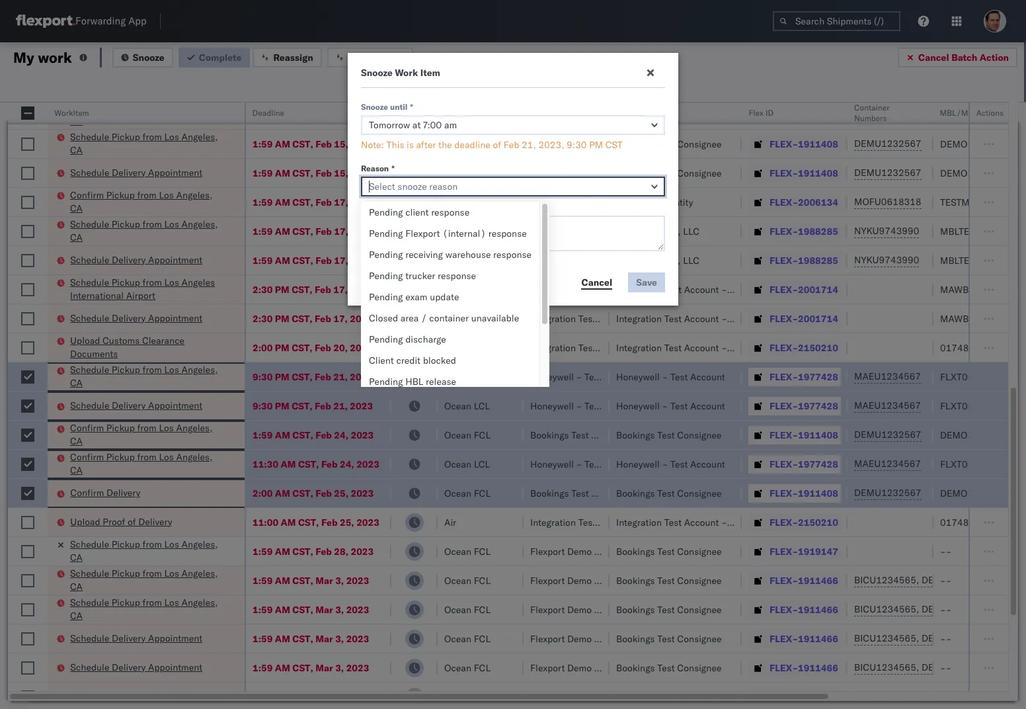 Task type: vqa. For each thing, say whether or not it's contained in the screenshot.
Created
no



Task type: describe. For each thing, give the bounding box(es) containing it.
4 appointment from the top
[[148, 400, 202, 412]]

ping down cst
[[617, 196, 639, 208]]

unavailable
[[472, 312, 520, 324]]

2 1:59 am cst, feb 15, 2023 from the top
[[253, 167, 374, 179]]

flex id
[[749, 108, 774, 118]]

customs
[[103, 335, 140, 346]]

(internal)
[[443, 228, 486, 240]]

reason *
[[361, 163, 395, 173]]

snooze work item
[[361, 67, 441, 79]]

2 schedule delivery appointment link from the top
[[70, 253, 202, 266]]

11 fcl from the top
[[474, 662, 491, 674]]

15 schedule from the top
[[70, 691, 109, 702]]

1 vertical spatial *
[[392, 163, 395, 173]]

resize handle column header for the deadline button
[[376, 103, 392, 709]]

12 flex- from the top
[[770, 429, 799, 441]]

action
[[981, 51, 1010, 63]]

2 1911466 from the top
[[799, 604, 839, 616]]

receiving
[[406, 249, 443, 261]]

confirm pickup from los angeles, ca button for 1:59 am cst, feb 24, 2023
[[70, 422, 228, 449]]

deadline
[[455, 139, 491, 151]]

1 ocean fcl from the top
[[445, 109, 491, 121]]

name
[[554, 108, 575, 118]]

4 flex- from the top
[[770, 196, 799, 208]]

pickup inside schedule pickup from los angeles international airport
[[112, 276, 140, 288]]

2 -- from the top
[[941, 575, 952, 587]]

schedule pickup from los angeles international airport button
[[70, 276, 228, 303]]

delivery for second schedule delivery appointment link from the top
[[112, 254, 146, 266]]

reassign
[[274, 51, 313, 63]]

schedule pickup from los angeles, ca link for 1st 'schedule pickup from los angeles, ca' 'button'
[[70, 101, 228, 127]]

cancel batch action button
[[899, 47, 1018, 67]]

017482927423 for 2:00 pm cst, feb 20, 2023
[[941, 342, 1010, 354]]

1:59 am cst, feb 17, 2023 for confirm pickup from los angeles, ca
[[253, 196, 374, 208]]

confirm delivery button
[[70, 486, 140, 501]]

2:00 for 2:00 am cst, feb 25, 2023
[[253, 487, 273, 499]]

1 mawb1234 from the top
[[941, 284, 993, 295]]

air for upload customs clearance documents
[[445, 342, 457, 354]]

24, for 11:30 am cst, feb 24, 2023
[[340, 458, 354, 470]]

international inside schedule pickup from los angeles international airport
[[70, 290, 124, 301]]

2:00 for 2:00 pm cst, feb 20, 2023
[[253, 342, 273, 354]]

3 schedule from the top
[[70, 166, 109, 178]]

flxt00001977428a for schedule pickup from los angeles, ca
[[941, 371, 1027, 383]]

list box containing pending client response
[[361, 202, 540, 477]]

of inside button
[[128, 516, 136, 528]]

13 schedule from the top
[[70, 632, 109, 644]]

1 schedule pickup from los angeles, ca button from the top
[[70, 101, 228, 129]]

me
[[391, 51, 405, 63]]

6 ocean fcl from the top
[[445, 487, 491, 499]]

21, for schedule delivery appointment
[[334, 400, 348, 412]]

1:59 am cst, feb 24, 2023
[[253, 429, 374, 441]]

reassign button
[[253, 47, 322, 67]]

3 flex-1911408 from the top
[[770, 429, 839, 441]]

forwarding
[[75, 15, 126, 27]]

4 schedule from the top
[[70, 218, 109, 230]]

resize handle column header for the workitem button on the left top of page
[[229, 103, 245, 709]]

1 flexport demo consignee from the top
[[531, 546, 639, 558]]

client
[[406, 206, 429, 218]]

delivery for 5th schedule delivery appointment link from the bottom
[[112, 312, 146, 324]]

confirm pickup from los angeles, ca link for 1:59 am cst, feb 24, 2023
[[70, 422, 228, 448]]

from for 1:59 am cst, feb 24, 2023's confirm pickup from los angeles, ca button
[[137, 422, 157, 434]]

4 schedule delivery appointment button from the top
[[70, 399, 202, 414]]

20,
[[334, 342, 348, 354]]

assign to me button
[[327, 47, 413, 67]]

Max 200 characters text field
[[361, 216, 666, 251]]

7 flex- from the top
[[770, 284, 799, 295]]

6 ocean from the top
[[445, 254, 472, 266]]

resize handle column header for mode button
[[508, 103, 524, 709]]

additional comments (optional)
[[361, 202, 488, 212]]

10 ocean fcl from the top
[[445, 633, 491, 645]]

pending for pending hbl release
[[369, 376, 403, 388]]

5 schedule pickup from los angeles, ca link from the top
[[70, 538, 228, 564]]

confirm delivery link
[[70, 486, 140, 500]]

0 vertical spatial *
[[411, 102, 414, 112]]

maeu1234567 for confirm pickup from los angeles, ca
[[855, 458, 922, 470]]

schedule inside schedule pickup from los angeles international airport
[[70, 276, 109, 288]]

2006134 for 1:59 am cst, feb 14, 2023
[[799, 109, 839, 121]]

snooze inside button
[[133, 51, 165, 63]]

ping up max 200 characters text box
[[531, 196, 553, 208]]

1 western from the top
[[730, 284, 765, 295]]

1 horizontal spatial international
[[678, 691, 732, 703]]

1 otter products, llc from the top
[[617, 225, 700, 237]]

1:59 am cst, feb 28, 2023
[[253, 546, 374, 558]]

10 fcl from the top
[[474, 633, 491, 645]]

2150210 for 2:00 pm cst, feb 20, 2023
[[799, 342, 839, 354]]

9 ocean fcl from the top
[[445, 604, 491, 616]]

16 ocean from the top
[[445, 662, 472, 674]]

pending exam update
[[369, 291, 459, 303]]

6 1:59 from the top
[[253, 254, 273, 266]]

client name button
[[524, 105, 597, 118]]

cancel batch action
[[919, 51, 1010, 63]]

upload proof of delivery
[[70, 516, 172, 528]]

11 ocean from the top
[[445, 487, 472, 499]]

schedule pickup from los angeles international airport
[[70, 276, 215, 301]]

2 flex-1911408 from the top
[[770, 167, 839, 179]]

2023,
[[539, 139, 565, 151]]

response right (internal)
[[489, 228, 527, 240]]

upload for upload proof of delivery
[[70, 516, 100, 528]]

pending flexport (internal) response
[[369, 228, 527, 240]]

reason
[[361, 163, 389, 173]]

workitem button
[[48, 105, 232, 118]]

numbers for container numbers
[[855, 113, 888, 123]]

11 ocean fcl from the top
[[445, 662, 491, 674]]

6 ca from the top
[[70, 435, 83, 447]]

4 ca from the top
[[70, 231, 83, 243]]

15 ocean from the top
[[445, 633, 472, 645]]

17, for schedule pickup from los angeles international airport
[[334, 284, 348, 295]]

resize handle column header for the client name button
[[594, 103, 610, 709]]

2 2001714 from the top
[[799, 313, 839, 325]]

air for schedule delivery appointment
[[445, 691, 457, 703]]

Tomorrow at 7:00 am text field
[[361, 115, 666, 135]]

maeu1234567 for schedule pickup from los angeles, ca
[[855, 371, 922, 382]]

air for schedule pickup from los angeles international airport
[[445, 284, 457, 295]]

update
[[430, 291, 459, 303]]

airport
[[126, 290, 156, 301]]

delivery for 4th schedule delivery appointment link
[[112, 400, 146, 412]]

3 flex- from the top
[[770, 167, 799, 179]]

0 vertical spatial 21,
[[522, 139, 537, 151]]

additional
[[361, 202, 401, 212]]

21, for schedule pickup from los angeles, ca
[[334, 371, 348, 383]]

1:59 am cst, feb 14, 2023
[[253, 109, 374, 121]]

karl
[[617, 691, 634, 703]]

3 schedule pickup from los angeles, ca from the top
[[70, 218, 218, 243]]

17, for schedule pickup from los angeles, ca
[[334, 225, 349, 237]]

confirm inside confirm delivery link
[[70, 487, 104, 499]]

10 resize handle column header from the left
[[993, 103, 1009, 709]]

1 2:30 pm cst, feb 17, 2023 from the top
[[253, 284, 373, 295]]

id
[[766, 108, 774, 118]]

2 western from the top
[[730, 313, 765, 325]]

angeles
[[182, 276, 215, 288]]

closed
[[369, 312, 398, 324]]

11 flex- from the top
[[770, 400, 799, 412]]

snooze until *
[[361, 102, 414, 112]]

lcl for schedule pickup from los angeles, ca link associated with fourth 'schedule pickup from los angeles, ca' 'button' from the top
[[474, 371, 490, 383]]

consignee button
[[610, 105, 729, 118]]

10 ca from the top
[[70, 610, 83, 622]]

2 products from the top
[[555, 254, 592, 266]]

2006134 for 1:59 am cst, feb 17, 2023
[[799, 196, 839, 208]]

deadline button
[[246, 105, 379, 118]]

lcl for fourth 'schedule pickup from los angeles, ca' 'button' from the bottom of the page's schedule pickup from los angeles, ca link
[[474, 225, 490, 237]]

credit
[[397, 355, 421, 367]]

resize handle column header for consignee button
[[727, 103, 742, 709]]

note: this is after the deadline of feb 21, 2023, 9:30 pm cst
[[361, 139, 623, 151]]

testmbl123 for 1:59 am cst, feb 17, 2023
[[941, 196, 999, 208]]

13 ocean from the top
[[445, 575, 472, 587]]

this
[[387, 139, 405, 151]]

resize handle column header for container numbers button
[[918, 103, 934, 709]]

flex-2006134 for 1:59 am cst, feb 17, 2023
[[770, 196, 839, 208]]

07492792403
[[941, 691, 1004, 703]]

2 otter products, llc from the top
[[617, 254, 700, 266]]

bleckmann
[[769, 691, 816, 703]]

pending for pending trucker response
[[369, 270, 403, 282]]

6 appointment from the top
[[148, 661, 202, 673]]

5 ocean lcl from the top
[[445, 458, 490, 470]]

2 flex-2001714 from the top
[[770, 313, 839, 325]]

flex-2097290
[[770, 691, 839, 703]]

confirm for 11:30 am cst, feb 24, 2023
[[70, 451, 104, 463]]

lcl for 4th schedule delivery appointment link
[[474, 400, 490, 412]]

4 flex-1911466 from the top
[[770, 662, 839, 674]]

upload proof of delivery link
[[70, 515, 172, 528]]

2 1:59 from the top
[[253, 138, 273, 150]]

3 bicu1234565, demu1232567 from the top
[[855, 633, 990, 645]]

1977428 for schedule delivery appointment
[[799, 400, 839, 412]]

4 air from the top
[[445, 516, 457, 528]]

1 appointment from the top
[[148, 166, 202, 178]]

2 2:30 from the top
[[253, 313, 273, 325]]

7 appointment from the top
[[148, 691, 202, 702]]

my
[[13, 48, 34, 67]]

flex-2150210 for 11:00 am cst, feb 25, 2023
[[770, 516, 839, 528]]

1 1911408 from the top
[[799, 138, 839, 150]]

resize handle column header for flex id button
[[832, 103, 848, 709]]

work
[[395, 67, 418, 79]]

schedule pickup from los angeles, ca link for fourth 'schedule pickup from los angeles, ca' 'button' from the top
[[70, 363, 228, 390]]

client for client credit blocked
[[369, 355, 394, 367]]

cst
[[606, 139, 623, 151]]

confirm pickup from los angeles, ca button for 11:30 am cst, feb 24, 2023
[[70, 451, 228, 478]]

6 fcl from the top
[[474, 487, 491, 499]]

5 1:59 from the top
[[253, 225, 273, 237]]

3 schedule delivery appointment button from the top
[[70, 311, 202, 326]]

pending for pending discharge
[[369, 334, 403, 345]]

pending for pending receiving warehouse response
[[369, 249, 403, 261]]

3 fcl from the top
[[474, 167, 491, 179]]

from for confirm pickup from los angeles, ca button for 11:30 am cst, feb 24, 2023
[[137, 451, 157, 463]]

8 ca from the top
[[70, 552, 83, 563]]

5 ocean fcl from the top
[[445, 429, 491, 441]]

2 schedule pickup from los angeles, ca from the top
[[70, 131, 218, 156]]

4 1:59 am cst, mar 3, 2023 from the top
[[253, 662, 370, 674]]

3 bicu1234565, from the top
[[855, 633, 920, 645]]

schedule pickup from los angeles international airport link
[[70, 276, 228, 302]]

9 ocean from the top
[[445, 429, 472, 441]]

testmbl123 for 1:59 am cst, feb 14, 2023
[[941, 109, 999, 121]]

app
[[128, 15, 147, 27]]

actions
[[977, 108, 1005, 118]]

9:30 pm cst, feb 21, 2023 for schedule delivery appointment
[[253, 400, 373, 412]]

5 -- from the top
[[941, 662, 952, 674]]

3 appointment from the top
[[148, 312, 202, 324]]

1 -- from the top
[[941, 546, 952, 558]]

ping up cst
[[617, 109, 639, 121]]

from for schedule pickup from los angeles international airport button
[[143, 276, 162, 288]]

0 vertical spatial of
[[493, 139, 502, 151]]

client name
[[531, 108, 575, 118]]

12:44
[[253, 691, 279, 703]]

pending for pending flexport (internal) response
[[369, 228, 403, 240]]

12 1:59 from the top
[[253, 662, 273, 674]]

2 demo from the top
[[568, 575, 592, 587]]

container
[[430, 312, 469, 324]]

upload customs clearance documents link
[[70, 334, 228, 360]]

10 1:59 from the top
[[253, 604, 273, 616]]

14,
[[334, 109, 349, 121]]

until
[[390, 102, 408, 112]]

cancel button
[[574, 273, 621, 292]]

8 ocean from the top
[[445, 400, 472, 412]]

3 ocean lcl from the top
[[445, 371, 490, 383]]

2 ocean from the top
[[445, 138, 472, 150]]

3 flex-1911466 from the top
[[770, 633, 839, 645]]

5 ocean from the top
[[445, 225, 472, 237]]

mbl/mawb numbers button
[[934, 105, 1027, 118]]

12 schedule from the top
[[70, 597, 109, 608]]

11:30
[[253, 458, 279, 470]]

8 schedule from the top
[[70, 364, 109, 376]]

workitem
[[54, 108, 89, 118]]

area
[[401, 312, 419, 324]]

2 flexport demo consignee from the top
[[531, 575, 639, 587]]

1 ocean lcl from the top
[[445, 225, 490, 237]]

1 nyku9743990 from the top
[[855, 225, 920, 237]]

6 schedule delivery appointment link from the top
[[70, 661, 202, 674]]

pending receiving warehouse response
[[369, 249, 532, 261]]

2150210 for 11:00 am cst, feb 25, 2023
[[799, 516, 839, 528]]

1 llc from the top
[[684, 225, 700, 237]]

response down pending receiving warehouse response
[[438, 270, 476, 282]]

snooze button
[[112, 47, 173, 67]]

to
[[380, 51, 389, 63]]

7 ocean from the top
[[445, 371, 472, 383]]

11:00 am cst, feb 25, 2023
[[253, 516, 380, 528]]

hbl
[[406, 376, 424, 388]]

2 appointment from the top
[[148, 254, 202, 266]]

delivery for 6th schedule delivery appointment link from the top of the page
[[112, 661, 146, 673]]

is
[[407, 139, 414, 151]]

17, for confirm pickup from los angeles, ca
[[334, 196, 349, 208]]

4 demo from the top
[[568, 633, 592, 645]]

forwarding app
[[75, 15, 147, 27]]

9 ca from the top
[[70, 581, 83, 593]]

1 bicu1234565, demu1232567 from the top
[[855, 574, 990, 586]]

the
[[439, 139, 452, 151]]



Task type: locate. For each thing, give the bounding box(es) containing it.
upload proof of delivery button
[[70, 515, 172, 530]]

9:30 pm cst, feb 21, 2023
[[253, 371, 373, 383], [253, 400, 373, 412]]

from for fourth 'schedule pickup from los angeles, ca' 'button' from the top
[[143, 364, 162, 376]]

upload customs clearance documents
[[70, 335, 185, 360]]

0 horizontal spatial numbers
[[855, 113, 888, 123]]

5 fcl from the top
[[474, 429, 491, 441]]

11:00
[[253, 516, 279, 528]]

9:30 pm cst, feb 21, 2023 up 1:59 am cst, feb 24, 2023
[[253, 400, 373, 412]]

24, up 11:30 am cst, feb 24, 2023
[[334, 429, 349, 441]]

after
[[417, 139, 436, 151]]

confirm for 1:59 am cst, feb 17, 2023
[[70, 189, 104, 201]]

0 vertical spatial otter products, llc
[[617, 225, 700, 237]]

5 schedule delivery appointment button from the top
[[70, 632, 202, 646]]

flex-1977428 for confirm pickup from los angeles, ca
[[770, 458, 839, 470]]

1 vertical spatial nyku9743990
[[855, 254, 920, 266]]

1 confirm pickup from los angeles, ca button from the top
[[70, 188, 228, 216]]

maeu1234567 for schedule delivery appointment
[[855, 400, 922, 412]]

1 vertical spatial 21,
[[334, 371, 348, 383]]

8 fcl from the top
[[474, 575, 491, 587]]

from for 1st 'schedule pickup from los angeles, ca' 'button'
[[143, 102, 162, 113]]

international left airport at the top of the page
[[70, 290, 124, 301]]

from for 5th 'schedule pickup from los angeles, ca' 'button'
[[143, 567, 162, 579]]

0 vertical spatial digital
[[767, 284, 795, 295]]

0 vertical spatial 9:30
[[567, 139, 587, 151]]

warehouse
[[446, 249, 491, 261]]

24, down 1:59 am cst, feb 24, 2023
[[340, 458, 354, 470]]

ping
[[531, 109, 553, 121], [617, 109, 639, 121], [531, 196, 553, 208], [617, 196, 639, 208]]

1 flex-2006134 from the top
[[770, 109, 839, 121]]

4 flexport demo consignee from the top
[[531, 633, 639, 645]]

0 vertical spatial testmbl123
[[941, 109, 999, 121]]

Select snooze reason text field
[[361, 177, 666, 197]]

4 ocean from the top
[[445, 196, 472, 208]]

delivery
[[112, 166, 146, 178], [112, 254, 146, 266], [112, 312, 146, 324], [112, 400, 146, 412], [106, 487, 140, 499], [138, 516, 172, 528], [112, 632, 146, 644], [112, 661, 146, 673], [112, 691, 146, 702]]

flex-1919147
[[770, 546, 839, 558]]

test
[[563, 109, 581, 121], [649, 109, 667, 121], [572, 138, 589, 150], [658, 138, 675, 150], [572, 167, 589, 179], [658, 167, 675, 179], [563, 196, 581, 208], [649, 196, 667, 208], [603, 225, 621, 237], [603, 254, 621, 266], [665, 284, 682, 295], [665, 313, 682, 325], [579, 342, 596, 354], [665, 342, 682, 354], [585, 371, 602, 383], [671, 371, 688, 383], [585, 400, 602, 412], [671, 400, 688, 412], [572, 429, 589, 441], [658, 429, 675, 441], [585, 458, 602, 470], [671, 458, 688, 470], [572, 487, 589, 499], [658, 487, 675, 499], [579, 516, 596, 528], [665, 516, 682, 528], [658, 546, 675, 558], [658, 575, 675, 587], [658, 604, 675, 616], [658, 633, 675, 645], [658, 662, 675, 674]]

ca
[[70, 115, 83, 127], [70, 144, 83, 156], [70, 202, 83, 214], [70, 231, 83, 243], [70, 377, 83, 389], [70, 435, 83, 447], [70, 465, 83, 476], [70, 552, 83, 563], [70, 581, 83, 593], [70, 610, 83, 622]]

1 mbltest1234 from the top
[[941, 225, 1004, 237]]

delivery for 5th schedule delivery appointment link from the top of the page
[[112, 632, 146, 644]]

0 vertical spatial 2006134
[[799, 109, 839, 121]]

list box
[[361, 202, 540, 477]]

b.v
[[734, 691, 749, 703]]

upload left proof
[[70, 516, 100, 528]]

24,
[[334, 429, 349, 441], [340, 458, 354, 470]]

pending left client
[[369, 206, 403, 218]]

assign
[[348, 51, 378, 63]]

1977428 for schedule pickup from los angeles, ca
[[799, 371, 839, 383]]

work
[[38, 48, 72, 67]]

entity
[[583, 109, 608, 121], [669, 109, 694, 121], [583, 196, 608, 208], [669, 196, 694, 208]]

3 schedule delivery appointment from the top
[[70, 312, 202, 324]]

1 vertical spatial flex-2006134
[[770, 196, 839, 208]]

0 horizontal spatial international
[[70, 290, 124, 301]]

25,
[[334, 487, 349, 499], [340, 516, 354, 528]]

1 vertical spatial 9:30 pm cst, feb 21, 2023
[[253, 400, 373, 412]]

client
[[531, 108, 552, 118], [369, 355, 394, 367]]

1 vertical spatial western
[[730, 313, 765, 325]]

1 vertical spatial 2001714
[[799, 313, 839, 325]]

bookings test consignee
[[531, 138, 636, 150], [617, 138, 722, 150], [531, 167, 636, 179], [617, 167, 722, 179], [531, 429, 636, 441], [617, 429, 722, 441], [531, 487, 636, 499], [617, 487, 722, 499], [617, 546, 722, 558], [617, 575, 722, 587], [617, 604, 722, 616], [617, 633, 722, 645], [617, 662, 722, 674]]

forwarding app link
[[16, 15, 147, 28]]

2 vertical spatial confirm pickup from los angeles, ca
[[70, 451, 213, 476]]

numbers inside button
[[989, 108, 1022, 118]]

/
[[421, 312, 427, 324]]

None checkbox
[[21, 108, 34, 121], [21, 166, 34, 180], [21, 196, 34, 209], [21, 254, 34, 267], [21, 312, 34, 325], [21, 370, 34, 383], [21, 399, 34, 413], [21, 428, 34, 442], [21, 458, 34, 471], [21, 516, 34, 529], [21, 574, 34, 587], [21, 603, 34, 616], [21, 661, 34, 675], [21, 108, 34, 121], [21, 166, 34, 180], [21, 196, 34, 209], [21, 254, 34, 267], [21, 312, 34, 325], [21, 370, 34, 383], [21, 399, 34, 413], [21, 428, 34, 442], [21, 458, 34, 471], [21, 516, 34, 529], [21, 574, 34, 587], [21, 603, 34, 616], [21, 661, 34, 675]]

delivery for confirm delivery link
[[106, 487, 140, 499]]

1 vertical spatial upload
[[70, 516, 100, 528]]

flex-1977428 for schedule pickup from los angeles, ca
[[770, 371, 839, 383]]

1 ocean from the top
[[445, 109, 472, 121]]

flex-
[[770, 109, 799, 121], [770, 138, 799, 150], [770, 167, 799, 179], [770, 196, 799, 208], [770, 225, 799, 237], [770, 254, 799, 266], [770, 284, 799, 295], [770, 313, 799, 325], [770, 342, 799, 354], [770, 371, 799, 383], [770, 400, 799, 412], [770, 429, 799, 441], [770, 458, 799, 470], [770, 487, 799, 499], [770, 516, 799, 528], [770, 546, 799, 558], [770, 575, 799, 587], [770, 604, 799, 616], [770, 633, 799, 645], [770, 662, 799, 674], [770, 691, 799, 703]]

1 vertical spatial flex-1977428
[[770, 400, 839, 412]]

2 llc from the top
[[684, 254, 700, 266]]

5 schedule delivery appointment link from the top
[[70, 632, 202, 645]]

0 vertical spatial mbltest1234
[[941, 225, 1004, 237]]

9 fcl from the top
[[474, 604, 491, 616]]

los
[[164, 102, 179, 113], [164, 131, 179, 143], [159, 189, 174, 201], [164, 218, 179, 230], [164, 276, 179, 288], [164, 364, 179, 376], [159, 422, 174, 434], [159, 451, 174, 463], [164, 538, 179, 550], [164, 567, 179, 579], [164, 597, 179, 608]]

pending for pending client response
[[369, 206, 403, 218]]

0 vertical spatial 017482927423
[[941, 342, 1010, 354]]

3 1:59 from the top
[[253, 167, 273, 179]]

2 schedule delivery appointment button from the top
[[70, 253, 202, 268]]

delivery for 1st schedule delivery appointment link from the bottom of the page
[[112, 691, 146, 702]]

1 horizontal spatial cancel
[[919, 51, 950, 63]]

2097290
[[799, 691, 839, 703]]

1 products, from the top
[[641, 225, 681, 237]]

1 vertical spatial international
[[678, 691, 732, 703]]

2 resize handle column header from the left
[[229, 103, 245, 709]]

documents
[[70, 348, 118, 360]]

pending left 'receiving' at the top
[[369, 249, 403, 261]]

3 flxt00001977428a from the top
[[941, 458, 1027, 470]]

from for 5th 'schedule pickup from los angeles, ca' 'button' from the bottom of the page
[[143, 131, 162, 143]]

9:30 for schedule pickup from los angeles, ca
[[253, 371, 273, 383]]

upload customs clearance documents button
[[70, 334, 228, 362]]

15 flex- from the top
[[770, 516, 799, 528]]

schedule pickup from los angeles, ca link for 5th 'schedule pickup from los angeles, ca' 'button' from the bottom of the page
[[70, 130, 228, 156]]

0 vertical spatial flex-1977428
[[770, 371, 839, 383]]

note:
[[361, 139, 384, 151]]

2 vertical spatial flex-1977428
[[770, 458, 839, 470]]

1 vertical spatial 9:30
[[253, 371, 273, 383]]

1 mofu0618318 from the top
[[855, 109, 922, 120]]

10 ocean from the top
[[445, 458, 472, 470]]

Search Shipments (/) text field
[[774, 11, 901, 31]]

1 vertical spatial mofu0618318
[[855, 196, 922, 208]]

response right warehouse
[[494, 249, 532, 261]]

1 confirm from the top
[[70, 189, 104, 201]]

confirm pickup from los angeles, ca link for 11:30 am cst, feb 24, 2023
[[70, 451, 228, 477]]

upload up the "documents"
[[70, 335, 100, 346]]

0 horizontal spatial *
[[392, 163, 395, 173]]

flex-2006134
[[770, 109, 839, 121], [770, 196, 839, 208]]

3 -- from the top
[[941, 604, 952, 616]]

6 schedule delivery appointment button from the top
[[70, 661, 202, 675]]

0 vertical spatial 1977428
[[799, 371, 839, 383]]

of
[[493, 139, 502, 151], [128, 516, 136, 528]]

1 vertical spatial testmbl123
[[941, 196, 999, 208]]

consignee inside button
[[617, 108, 655, 118]]

2 vertical spatial 9:30
[[253, 400, 273, 412]]

1 vertical spatial products,
[[641, 254, 681, 266]]

pending trucker response
[[369, 270, 476, 282]]

9 resize handle column header from the left
[[918, 103, 934, 709]]

0 horizontal spatial client
[[369, 355, 394, 367]]

1 demo from the top
[[568, 546, 592, 558]]

17 flex- from the top
[[770, 575, 799, 587]]

client left credit
[[369, 355, 394, 367]]

client inside button
[[531, 108, 552, 118]]

3,
[[336, 575, 344, 587], [336, 604, 344, 616], [336, 633, 344, 645], [336, 662, 344, 674], [341, 691, 349, 703]]

3 ocean from the top
[[445, 167, 472, 179]]

1 vertical spatial cancel
[[582, 276, 613, 288]]

1 vertical spatial llc
[[684, 254, 700, 266]]

14 schedule from the top
[[70, 661, 109, 673]]

confirm pickup from los angeles, ca for 1:59 am cst, feb 24, 2023
[[70, 422, 213, 447]]

2:30 up the 2:00 pm cst, feb 20, 2023
[[253, 313, 273, 325]]

schedule pickup from los angeles, ca link for 6th 'schedule pickup from los angeles, ca' 'button' from the top of the page
[[70, 596, 228, 622]]

7 schedule delivery appointment link from the top
[[70, 690, 202, 703]]

3 1:59 am cst, feb 17, 2023 from the top
[[253, 254, 374, 266]]

2 1:59 am cst, mar 3, 2023 from the top
[[253, 604, 370, 616]]

delivery for first schedule delivery appointment link from the top
[[112, 166, 146, 178]]

1 horizontal spatial *
[[411, 102, 414, 112]]

11:30 am cst, feb 24, 2023
[[253, 458, 380, 470]]

25, up 28, on the left of the page
[[340, 516, 354, 528]]

2 confirm pickup from los angeles, ca from the top
[[70, 422, 213, 447]]

1 vertical spatial 2:00
[[253, 487, 273, 499]]

integration test account - on ag
[[531, 342, 673, 354], [617, 342, 759, 354], [531, 516, 673, 528], [617, 516, 759, 528]]

resize handle column header
[[32, 103, 48, 709], [229, 103, 245, 709], [376, 103, 392, 709], [422, 103, 438, 709], [508, 103, 524, 709], [594, 103, 610, 709], [727, 103, 742, 709], [832, 103, 848, 709], [918, 103, 934, 709], [993, 103, 1009, 709]]

0 vertical spatial confirm pickup from los angeles, ca button
[[70, 188, 228, 216]]

delivery inside confirm delivery link
[[106, 487, 140, 499]]

of right proof
[[128, 516, 136, 528]]

3 air from the top
[[445, 342, 457, 354]]

* right until
[[411, 102, 414, 112]]

21, left 2023,
[[522, 139, 537, 151]]

4 schedule pickup from los angeles, ca from the top
[[70, 364, 218, 389]]

2 schedule from the top
[[70, 131, 109, 143]]

5 ca from the top
[[70, 377, 83, 389]]

15, down 14,
[[334, 138, 349, 150]]

1 vertical spatial flex-2001714
[[770, 313, 839, 325]]

2 ocean lcl from the top
[[445, 254, 490, 266]]

4 ocean fcl from the top
[[445, 196, 491, 208]]

0 vertical spatial 1:59 am cst, feb 17, 2023
[[253, 196, 374, 208]]

mode button
[[438, 105, 511, 118]]

ocean fcl
[[445, 109, 491, 121], [445, 138, 491, 150], [445, 167, 491, 179], [445, 196, 491, 208], [445, 429, 491, 441], [445, 487, 491, 499], [445, 546, 491, 558], [445, 575, 491, 587], [445, 604, 491, 616], [445, 633, 491, 645], [445, 662, 491, 674]]

upload for upload customs clearance documents
[[70, 335, 100, 346]]

1 vertical spatial flex-2150210
[[770, 516, 839, 528]]

4 -- from the top
[[941, 633, 952, 645]]

pending left trucker
[[369, 270, 403, 282]]

7 resize handle column header from the left
[[727, 103, 742, 709]]

0 vertical spatial otter products - test account
[[531, 225, 658, 237]]

confirm pickup from los angeles, ca button for 1:59 am cst, feb 17, 2023
[[70, 188, 228, 216]]

confirm pickup from los angeles, ca button
[[70, 188, 228, 216], [70, 422, 228, 449], [70, 451, 228, 478]]

1 1911466 from the top
[[799, 575, 839, 587]]

flex id button
[[742, 105, 835, 118]]

0 vertical spatial confirm pickup from los angeles, ca link
[[70, 188, 228, 215]]

2 bicu1234565, from the top
[[855, 603, 920, 615]]

mbl/mawb
[[941, 108, 987, 118]]

snooze
[[133, 51, 165, 63], [361, 67, 393, 79], [361, 102, 388, 112], [398, 108, 424, 118]]

24, for 1:59 am cst, feb 24, 2023
[[334, 429, 349, 441]]

integration
[[617, 284, 662, 295], [617, 313, 662, 325], [531, 342, 576, 354], [617, 342, 662, 354], [531, 516, 576, 528], [617, 516, 662, 528]]

1 vertical spatial 1:59 am cst, feb 15, 2023
[[253, 167, 374, 179]]

4 schedule delivery appointment link from the top
[[70, 399, 202, 412]]

response up pending flexport (internal) response
[[432, 206, 470, 218]]

16 flex- from the top
[[770, 546, 799, 558]]

numbers inside container numbers
[[855, 113, 888, 123]]

1 vertical spatial maeu1234567
[[855, 400, 922, 412]]

0 vertical spatial mofu0618318
[[855, 109, 922, 120]]

0 vertical spatial mawb1234
[[941, 284, 993, 295]]

snooze left until
[[361, 102, 388, 112]]

proof
[[103, 516, 125, 528]]

2 schedule pickup from los angeles, ca button from the top
[[70, 130, 228, 158]]

1 vertical spatial 2:30
[[253, 313, 273, 325]]

client for client name
[[531, 108, 552, 118]]

bicu1234565, demu1232567
[[855, 574, 990, 586], [855, 603, 990, 615], [855, 633, 990, 645], [855, 662, 990, 674]]

numbers for mbl/mawb numbers
[[989, 108, 1022, 118]]

flex-1988285
[[770, 225, 839, 237], [770, 254, 839, 266]]

0 vertical spatial 25,
[[334, 487, 349, 499]]

0 vertical spatial 2150210
[[799, 342, 839, 354]]

1 vertical spatial mawb1234
[[941, 313, 993, 325]]

9:30 pm cst, feb 21, 2023 for schedule pickup from los angeles, ca
[[253, 371, 373, 383]]

flxt00001977428a for confirm pickup from los angeles, ca
[[941, 458, 1027, 470]]

2 integration test account - western digital from the top
[[617, 313, 795, 325]]

4 resize handle column header from the left
[[422, 103, 438, 709]]

mbl/mawb numbers
[[941, 108, 1022, 118]]

from for fourth 'schedule pickup from los angeles, ca' 'button' from the bottom of the page
[[143, 218, 162, 230]]

air
[[445, 284, 457, 295], [445, 313, 457, 325], [445, 342, 457, 354], [445, 516, 457, 528], [445, 691, 457, 703]]

flxt00001977428a for schedule delivery appointment
[[941, 400, 1027, 412]]

0 vertical spatial flex-2001714
[[770, 284, 839, 295]]

2:30 right angeles
[[253, 284, 273, 295]]

from for 6th 'schedule pickup from los angeles, ca' 'button' from the top of the page
[[143, 597, 162, 608]]

client credit blocked
[[369, 355, 457, 367]]

None checkbox
[[21, 107, 34, 120], [21, 137, 34, 151], [21, 225, 34, 238], [21, 283, 34, 296], [21, 341, 34, 354], [21, 487, 34, 500], [21, 545, 34, 558], [21, 632, 34, 646], [21, 691, 34, 704], [21, 107, 34, 120], [21, 137, 34, 151], [21, 225, 34, 238], [21, 283, 34, 296], [21, 341, 34, 354], [21, 487, 34, 500], [21, 545, 34, 558], [21, 632, 34, 646], [21, 691, 34, 704]]

2 lcl from the top
[[474, 254, 490, 266]]

0 vertical spatial flex-1988285
[[770, 225, 839, 237]]

exam
[[406, 291, 428, 303]]

1 vertical spatial flex-1988285
[[770, 254, 839, 266]]

* right reason at the left top of the page
[[392, 163, 395, 173]]

9:30 right 2023,
[[567, 139, 587, 151]]

pending for pending exam update
[[369, 291, 403, 303]]

2 nyku9743990 from the top
[[855, 254, 920, 266]]

0 vertical spatial 2:30
[[253, 284, 273, 295]]

flex-1977428 for schedule delivery appointment
[[770, 400, 839, 412]]

1 schedule delivery appointment button from the top
[[70, 166, 202, 180]]

1977428
[[799, 371, 839, 383], [799, 400, 839, 412], [799, 458, 839, 470]]

9:30 up 11:30
[[253, 400, 273, 412]]

maeu1234567
[[855, 371, 922, 382], [855, 400, 922, 412], [855, 458, 922, 470]]

1 pending from the top
[[369, 206, 403, 218]]

0 vertical spatial 1988285
[[799, 225, 839, 237]]

3 pending from the top
[[369, 249, 403, 261]]

9:30 for schedule delivery appointment
[[253, 400, 273, 412]]

cancel for cancel
[[582, 276, 613, 288]]

0 vertical spatial nyku9743990
[[855, 225, 920, 237]]

28,
[[334, 546, 349, 558]]

1 vertical spatial confirm pickup from los angeles, ca button
[[70, 422, 228, 449]]

1 bicu1234565, from the top
[[855, 574, 920, 586]]

0 vertical spatial flex-2006134
[[770, 109, 839, 121]]

4 ocean lcl from the top
[[445, 400, 490, 412]]

1 vertical spatial 24,
[[340, 458, 354, 470]]

4 1911408 from the top
[[799, 487, 839, 499]]

1 vertical spatial 2006134
[[799, 196, 839, 208]]

confirm pickup from los angeles, ca link for 1:59 am cst, feb 17, 2023
[[70, 188, 228, 215]]

2 2006134 from the top
[[799, 196, 839, 208]]

ping left name
[[531, 109, 553, 121]]

schedule pickup from los angeles, ca
[[70, 102, 218, 127], [70, 131, 218, 156], [70, 218, 218, 243], [70, 364, 218, 389], [70, 538, 218, 563], [70, 567, 218, 593], [70, 597, 218, 622]]

0 vertical spatial products,
[[641, 225, 681, 237]]

1 vertical spatial 2150210
[[799, 516, 839, 528]]

schedule pickup from los angeles, ca link for 5th 'schedule pickup from los angeles, ca' 'button'
[[70, 567, 228, 593]]

1 vertical spatial confirm pickup from los angeles, ca link
[[70, 422, 228, 448]]

flexport. image
[[16, 15, 75, 28]]

7 schedule from the top
[[70, 312, 109, 324]]

cancel for cancel batch action
[[919, 51, 950, 63]]

pending up closed on the left
[[369, 291, 403, 303]]

flex-2150210 for 2:00 pm cst, feb 20, 2023
[[770, 342, 839, 354]]

21,
[[522, 139, 537, 151], [334, 371, 348, 383], [334, 400, 348, 412]]

snooze down 'app'
[[133, 51, 165, 63]]

lcl for 11:30 am cst, feb 24, 2023 confirm pickup from los angeles, ca link
[[474, 458, 490, 470]]

2 confirm from the top
[[70, 422, 104, 434]]

numbers
[[989, 108, 1022, 118], [855, 113, 888, 123]]

1 vertical spatial 017482927423
[[941, 516, 1010, 528]]

schedule delivery appointment
[[70, 166, 202, 178], [70, 254, 202, 266], [70, 312, 202, 324], [70, 400, 202, 412], [70, 632, 202, 644], [70, 661, 202, 673], [70, 691, 202, 702]]

cst,
[[293, 109, 314, 121], [293, 138, 314, 150], [293, 167, 314, 179], [293, 196, 314, 208], [293, 225, 314, 237], [293, 254, 314, 266], [292, 284, 313, 295], [292, 313, 313, 325], [292, 342, 313, 354], [292, 371, 313, 383], [292, 400, 313, 412], [293, 429, 314, 441], [298, 458, 319, 470], [293, 487, 314, 499], [298, 516, 319, 528], [293, 546, 314, 558], [293, 575, 314, 587], [293, 604, 314, 616], [293, 633, 314, 645], [293, 662, 314, 674], [298, 691, 319, 703]]

2 vertical spatial flxt00001977428a
[[941, 458, 1027, 470]]

western
[[730, 284, 765, 295], [730, 313, 765, 325]]

0 vertical spatial maeu1234567
[[855, 371, 922, 382]]

2 15, from the top
[[334, 167, 349, 179]]

1 fcl from the top
[[474, 109, 491, 121]]

2:00 am cst, feb 25, 2023
[[253, 487, 374, 499]]

1 vertical spatial 2:30 pm cst, feb 17, 2023
[[253, 313, 373, 325]]

appointment
[[148, 166, 202, 178], [148, 254, 202, 266], [148, 312, 202, 324], [148, 400, 202, 412], [148, 632, 202, 644], [148, 661, 202, 673], [148, 691, 202, 702]]

0 vertical spatial 2:30 pm cst, feb 17, 2023
[[253, 284, 373, 295]]

upload inside upload customs clearance documents
[[70, 335, 100, 346]]

clearance
[[142, 335, 185, 346]]

release
[[426, 376, 457, 388]]

4 fcl from the top
[[474, 196, 491, 208]]

4 1911466 from the top
[[799, 662, 839, 674]]

2 1988285 from the top
[[799, 254, 839, 266]]

25, up 11:00 am cst, feb 25, 2023
[[334, 487, 349, 499]]

2 flex- from the top
[[770, 138, 799, 150]]

2 confirm pickup from los angeles, ca button from the top
[[70, 422, 228, 449]]

karl lagerfeld international b.v c/o bleckmann
[[617, 691, 816, 703]]

confirm pickup from los angeles, ca for 1:59 am cst, feb 17, 2023
[[70, 189, 213, 214]]

1 vertical spatial otter products, llc
[[617, 254, 700, 266]]

flex-2006134 for 1:59 am cst, feb 14, 2023
[[770, 109, 839, 121]]

1 horizontal spatial client
[[531, 108, 552, 118]]

2 vertical spatial confirm pickup from los angeles, ca button
[[70, 451, 228, 478]]

deadline
[[253, 108, 285, 118]]

pending client response
[[369, 206, 470, 218]]

1 vertical spatial 15,
[[334, 167, 349, 179]]

pending down closed on the left
[[369, 334, 403, 345]]

confirm pickup from los angeles, ca for 11:30 am cst, feb 24, 2023
[[70, 451, 213, 476]]

5 schedule delivery appointment from the top
[[70, 632, 202, 644]]

0 vertical spatial products
[[555, 225, 592, 237]]

los inside schedule pickup from los angeles international airport
[[164, 276, 179, 288]]

bookings
[[531, 138, 569, 150], [617, 138, 655, 150], [531, 167, 569, 179], [617, 167, 655, 179], [531, 429, 569, 441], [617, 429, 655, 441], [531, 487, 569, 499], [617, 487, 655, 499], [617, 546, 655, 558], [617, 575, 655, 587], [617, 604, 655, 616], [617, 633, 655, 645], [617, 662, 655, 674]]

2 vertical spatial 1977428
[[799, 458, 839, 470]]

5 appointment from the top
[[148, 632, 202, 644]]

international left the b.v
[[678, 691, 732, 703]]

21, up 1:59 am cst, feb 24, 2023
[[334, 400, 348, 412]]

delivery inside upload proof of delivery link
[[138, 516, 172, 528]]

0 vertical spatial client
[[531, 108, 552, 118]]

mofu0618318 for 1:59 am cst, feb 14, 2023
[[855, 109, 922, 120]]

1 flex-1988285 from the top
[[770, 225, 839, 237]]

ag
[[660, 342, 673, 354], [746, 342, 759, 354], [660, 516, 673, 528], [746, 516, 759, 528]]

1 vertical spatial of
[[128, 516, 136, 528]]

3 flex-1977428 from the top
[[770, 458, 839, 470]]

1 vertical spatial products
[[555, 254, 592, 266]]

2 2:00 from the top
[[253, 487, 273, 499]]

0 horizontal spatial cancel
[[582, 276, 613, 288]]

1 vertical spatial 1:59 am cst, feb 17, 2023
[[253, 225, 374, 237]]

1 2001714 from the top
[[799, 284, 839, 295]]

7 ocean fcl from the top
[[445, 546, 491, 558]]

2 vertical spatial 1:59 am cst, feb 17, 2023
[[253, 254, 374, 266]]

mofu0618318 for 1:59 am cst, feb 17, 2023
[[855, 196, 922, 208]]

1 vertical spatial 1988285
[[799, 254, 839, 266]]

from inside schedule pickup from los angeles international airport
[[143, 276, 162, 288]]

closed area / container unavailable
[[369, 312, 520, 324]]

confirm pickup from los angeles, ca
[[70, 189, 213, 214], [70, 422, 213, 447], [70, 451, 213, 476]]

schedule pickup from los angeles, ca link for fourth 'schedule pickup from los angeles, ca' 'button' from the bottom of the page
[[70, 217, 228, 244]]

mode
[[445, 108, 465, 118]]

client left name
[[531, 108, 552, 118]]

flex-2006134 button
[[749, 106, 842, 124], [749, 106, 842, 124], [749, 193, 842, 211], [749, 193, 842, 211]]

0 vertical spatial llc
[[684, 225, 700, 237]]

2 vertical spatial 21,
[[334, 400, 348, 412]]

blocked
[[423, 355, 457, 367]]

21, down the 20, on the left of page
[[334, 371, 348, 383]]

0 horizontal spatial of
[[128, 516, 136, 528]]

1 schedule delivery appointment from the top
[[70, 166, 202, 178]]

9:30 pm cst, feb 21, 2023 down the 2:00 pm cst, feb 20, 2023
[[253, 371, 373, 383]]

0 vertical spatial confirm pickup from los angeles, ca
[[70, 189, 213, 214]]

snooze up is
[[398, 108, 424, 118]]

my work
[[13, 48, 72, 67]]

1 vertical spatial 1977428
[[799, 400, 839, 412]]

0 vertical spatial 15,
[[334, 138, 349, 150]]

0 vertical spatial cancel
[[919, 51, 950, 63]]

numbers right mbl/mawb
[[989, 108, 1022, 118]]

(optional)
[[445, 202, 488, 212]]

of right deadline
[[493, 139, 502, 151]]

017482927423 for 11:00 am cst, feb 25, 2023
[[941, 516, 1010, 528]]

1977428 for confirm pickup from los angeles, ca
[[799, 458, 839, 470]]

0 vertical spatial flex-2150210
[[770, 342, 839, 354]]

12 ocean from the top
[[445, 546, 472, 558]]

assign to me
[[348, 51, 405, 63]]

9:30 down the 2:00 pm cst, feb 20, 2023
[[253, 371, 273, 383]]

6 schedule delivery appointment from the top
[[70, 661, 202, 673]]

1 vertical spatial client
[[369, 355, 394, 367]]

1 horizontal spatial numbers
[[989, 108, 1022, 118]]

products,
[[641, 225, 681, 237], [641, 254, 681, 266]]

flex-2150210 button
[[749, 338, 842, 357], [749, 338, 842, 357], [749, 513, 842, 532], [749, 513, 842, 532]]

0 vertical spatial flxt00001977428a
[[941, 371, 1027, 383]]

9 flex- from the top
[[770, 342, 799, 354]]

from for confirm pickup from los angeles, ca button corresponding to 1:59 am cst, feb 17, 2023
[[137, 189, 157, 201]]

numbers down container
[[855, 113, 888, 123]]

1:59 am cst, feb 17, 2023 for schedule pickup from los angeles, ca
[[253, 225, 374, 237]]

0 vertical spatial western
[[730, 284, 765, 295]]

mawb1234
[[941, 284, 993, 295], [941, 313, 993, 325]]

1 vertical spatial confirm pickup from los angeles, ca
[[70, 422, 213, 447]]

25, for 11:00 am cst, feb 25, 2023
[[340, 516, 354, 528]]

2023
[[351, 109, 374, 121], [351, 138, 374, 150], [351, 167, 374, 179], [351, 196, 374, 208], [351, 225, 374, 237], [351, 254, 374, 266], [350, 284, 373, 295], [350, 313, 373, 325], [350, 342, 373, 354], [350, 371, 373, 383], [350, 400, 373, 412], [351, 429, 374, 441], [357, 458, 380, 470], [351, 487, 374, 499], [357, 516, 380, 528], [351, 546, 374, 558], [347, 575, 370, 587], [347, 604, 370, 616], [347, 633, 370, 645], [347, 662, 370, 674], [352, 691, 375, 703]]

ocean lcl
[[445, 225, 490, 237], [445, 254, 490, 266], [445, 371, 490, 383], [445, 400, 490, 412], [445, 458, 490, 470]]

2:00 pm cst, feb 20, 2023
[[253, 342, 373, 354]]

9 1:59 from the top
[[253, 575, 273, 587]]

1 vertical spatial integration test account - western digital
[[617, 313, 795, 325]]

25, for 2:00 am cst, feb 25, 2023
[[334, 487, 349, 499]]

1 vertical spatial flxt00001977428a
[[941, 400, 1027, 412]]

pending left hbl
[[369, 376, 403, 388]]

1 1:59 from the top
[[253, 109, 273, 121]]

-
[[555, 109, 561, 121], [641, 109, 647, 121], [555, 196, 561, 208], [641, 196, 647, 208], [595, 225, 601, 237], [595, 254, 601, 266], [722, 284, 728, 295], [722, 313, 728, 325], [636, 342, 642, 354], [722, 342, 728, 354], [577, 371, 583, 383], [663, 371, 669, 383], [577, 400, 583, 412], [663, 400, 669, 412], [577, 458, 583, 470], [663, 458, 669, 470], [636, 516, 642, 528], [722, 516, 728, 528], [941, 546, 947, 558], [947, 546, 952, 558], [941, 575, 947, 587], [947, 575, 952, 587], [941, 604, 947, 616], [947, 604, 952, 616], [941, 633, 947, 645], [947, 633, 952, 645], [941, 662, 947, 674], [947, 662, 952, 674]]

1 vertical spatial mbltest1234
[[941, 254, 1004, 266]]

pending down additional
[[369, 228, 403, 240]]

account
[[623, 225, 658, 237], [623, 254, 658, 266], [685, 284, 720, 295], [685, 313, 720, 325], [599, 342, 634, 354], [685, 342, 720, 354], [605, 371, 640, 383], [691, 371, 726, 383], [605, 400, 640, 412], [691, 400, 726, 412], [605, 458, 640, 470], [691, 458, 726, 470], [599, 516, 634, 528], [685, 516, 720, 528]]

15, left reason at the left top of the page
[[334, 167, 349, 179]]

3 ocean fcl from the top
[[445, 167, 491, 179]]

0 vertical spatial upload
[[70, 335, 100, 346]]

snooze down assign to me
[[361, 67, 393, 79]]



